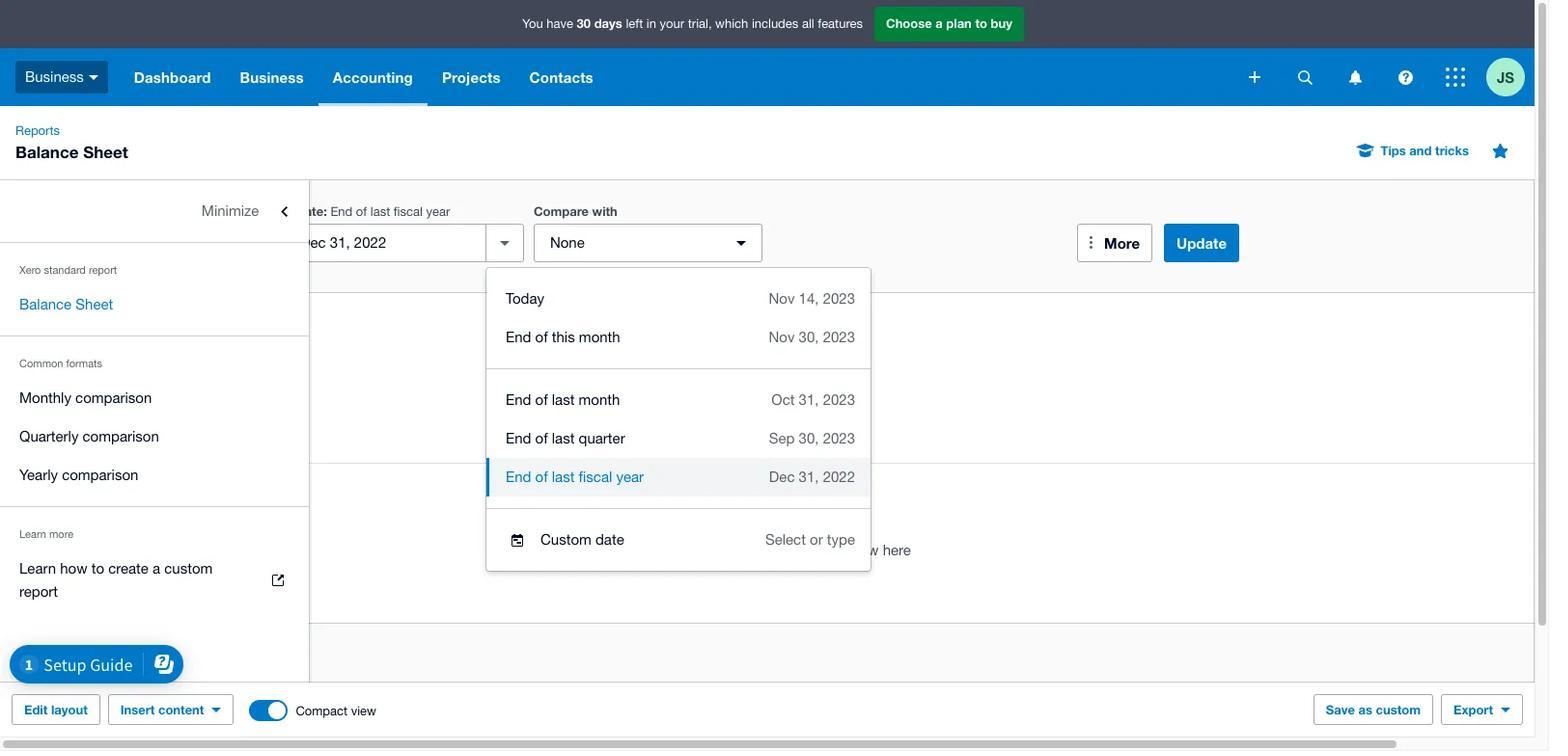 Task type: describe. For each thing, give the bounding box(es) containing it.
last for end of last fiscal year
[[552, 469, 575, 486]]

1 horizontal spatial fiscal
[[579, 469, 612, 486]]

30, for nov
[[799, 329, 819, 346]]

1 vertical spatial balance
[[19, 296, 72, 313]]

fiscal inside date : end of last fiscal year
[[394, 205, 423, 219]]

monthly comparison link
[[0, 379, 309, 418]]

a inside learn how to create a custom report
[[153, 561, 160, 577]]

reports
[[15, 124, 60, 138]]

nov 14, 2023
[[769, 291, 855, 307]]

tricks
[[1436, 143, 1469, 158]]

update button
[[1164, 224, 1239, 263]]

1 horizontal spatial a
[[936, 16, 943, 31]]

show
[[844, 543, 879, 559]]

reports link
[[8, 122, 68, 141]]

of for end of last quarter
[[535, 431, 548, 447]]

svg image
[[1446, 68, 1465, 87]]

insert
[[120, 703, 155, 718]]

nov for nov 14, 2023
[[769, 291, 795, 307]]

formats
[[66, 358, 102, 370]]

minimize
[[202, 203, 259, 219]]

1 vertical spatial sheet
[[76, 296, 113, 313]]

or
[[810, 532, 823, 548]]

comparison for quarterly comparison
[[83, 429, 159, 445]]

yearly comparison
[[19, 467, 138, 484]]

plan
[[946, 16, 972, 31]]

oct
[[772, 392, 795, 408]]

nothing to show here
[[772, 543, 911, 559]]

and
[[1410, 143, 1432, 158]]

how
[[60, 561, 87, 577]]

custom date
[[541, 532, 624, 548]]

minimize button
[[0, 192, 309, 231]]

1 business button from the left
[[0, 48, 120, 106]]

here
[[883, 543, 911, 559]]

more
[[49, 529, 73, 541]]

choose
[[886, 16, 932, 31]]

left
[[626, 17, 643, 31]]

compare
[[534, 204, 589, 219]]

to inside learn how to create a custom report
[[91, 561, 104, 577]]

as
[[1359, 703, 1373, 718]]

choose a plan to buy
[[886, 16, 1013, 31]]

js button
[[1487, 48, 1535, 106]]

2 horizontal spatial to
[[975, 16, 987, 31]]

more
[[1104, 235, 1140, 252]]

custom
[[541, 532, 592, 548]]

update
[[1177, 235, 1227, 252]]

create
[[108, 561, 149, 577]]

all
[[802, 17, 814, 31]]

sep 30, 2023
[[769, 431, 855, 447]]

your
[[660, 17, 685, 31]]

30, for sep
[[799, 431, 819, 447]]

tips and tricks
[[1381, 143, 1469, 158]]

monthly
[[19, 390, 71, 406]]

month for end of this month
[[579, 329, 620, 346]]

nov 30, 2023
[[769, 329, 855, 346]]

xero
[[19, 264, 41, 276]]

as
[[42, 393, 59, 409]]

today
[[506, 291, 544, 307]]

month for end of last month
[[579, 392, 620, 408]]

insert content button
[[108, 695, 234, 726]]

end of last month
[[506, 392, 620, 408]]

you have 30 days left in your trial, which includes all features
[[522, 16, 863, 31]]

days
[[594, 16, 622, 31]]

projects button
[[428, 48, 515, 106]]

end of this month
[[506, 329, 620, 346]]

learn for learn how to create a custom report
[[19, 561, 56, 577]]

edit
[[24, 703, 48, 718]]

custom inside button
[[1376, 703, 1421, 718]]

end of last quarter
[[506, 431, 625, 447]]

layout
[[51, 703, 88, 718]]

yearly
[[19, 467, 58, 484]]

end of last fiscal year
[[506, 469, 644, 486]]

date : end of last fiscal year
[[295, 204, 450, 219]]

date
[[295, 204, 324, 219]]

last for end of last month
[[552, 392, 575, 408]]

more button
[[1077, 224, 1153, 263]]

select
[[765, 532, 806, 548]]

balance inside reports balance sheet
[[15, 142, 79, 162]]

view
[[351, 704, 376, 719]]

balance sheet
[[19, 296, 113, 313]]

end inside date : end of last fiscal year
[[331, 205, 353, 219]]

balance sheet link
[[0, 286, 309, 324]]

learn how to create a custom report
[[19, 561, 213, 600]]

common
[[19, 358, 63, 370]]

includes
[[752, 17, 799, 31]]

export
[[1454, 703, 1493, 718]]

list box containing today
[[487, 268, 871, 571]]

31, for end of last fiscal year
[[799, 469, 819, 486]]

31, for end of last month
[[799, 392, 819, 408]]

none button
[[534, 224, 762, 263]]

remove from favorites image
[[1481, 131, 1519, 170]]

contacts
[[530, 69, 593, 86]]

end for end of this month
[[506, 329, 531, 346]]

which
[[715, 17, 748, 31]]

of inside business as of december 31, 2022
[[63, 393, 76, 409]]

of for end of last month
[[535, 392, 548, 408]]

to inside report output element
[[827, 543, 840, 559]]

compact view
[[296, 704, 376, 719]]

1 vertical spatial year
[[616, 469, 644, 486]]



Task type: locate. For each thing, give the bounding box(es) containing it.
2 30, from the top
[[799, 431, 819, 447]]

business as of december 31, 2022
[[42, 370, 207, 409]]

nov for nov 30, 2023
[[769, 329, 795, 346]]

1 vertical spatial 30,
[[799, 431, 819, 447]]

list of convenience dates image
[[485, 224, 524, 263]]

year inside date : end of last fiscal year
[[426, 205, 450, 219]]

last up select end date field
[[370, 205, 390, 219]]

2022 down sep 30, 2023 on the bottom
[[823, 469, 855, 486]]

4 2023 from the top
[[823, 431, 855, 447]]

comparison for monthly comparison
[[75, 390, 152, 406]]

content
[[158, 703, 204, 718]]

0 vertical spatial comparison
[[75, 390, 152, 406]]

edit layout button
[[12, 695, 100, 726]]

navigation containing dashboard
[[120, 48, 1236, 106]]

tips
[[1381, 143, 1406, 158]]

of right as
[[63, 393, 76, 409]]

to left the buy
[[975, 16, 987, 31]]

dashboard link
[[120, 48, 225, 106]]

banner
[[0, 0, 1535, 106]]

reports balance sheet
[[15, 124, 128, 162]]

fiscal
[[394, 205, 423, 219], [579, 469, 612, 486]]

svg image
[[1298, 70, 1312, 84], [1349, 70, 1362, 84], [1398, 70, 1413, 84], [1249, 71, 1261, 83], [89, 75, 98, 80]]

31, right the oct
[[799, 392, 819, 408]]

0 vertical spatial balance
[[15, 142, 79, 162]]

end down end of last quarter
[[506, 469, 531, 486]]

end for end of last quarter
[[506, 431, 531, 447]]

2 vertical spatial comparison
[[62, 467, 138, 484]]

2 2023 from the top
[[823, 329, 855, 346]]

0 vertical spatial fiscal
[[394, 205, 423, 219]]

2022 inside list box
[[823, 469, 855, 486]]

1 vertical spatial 2022
[[823, 469, 855, 486]]

accounting button
[[318, 48, 428, 106]]

custom inside learn how to create a custom report
[[164, 561, 213, 577]]

1 30, from the top
[[799, 329, 819, 346]]

custom right as
[[1376, 703, 1421, 718]]

custom right create
[[164, 561, 213, 577]]

end down end of last month
[[506, 431, 531, 447]]

0 horizontal spatial custom
[[164, 561, 213, 577]]

end down today
[[506, 329, 531, 346]]

31, up the quarterly comparison link
[[151, 393, 171, 409]]

nov left the 14,
[[769, 291, 795, 307]]

2023 right the 14,
[[823, 291, 855, 307]]

learn for learn more
[[19, 529, 46, 541]]

sheet inside reports balance sheet
[[83, 142, 128, 162]]

save as custom
[[1326, 703, 1421, 718]]

0 vertical spatial report
[[89, 264, 117, 276]]

3 2023 from the top
[[823, 392, 855, 408]]

1 vertical spatial month
[[579, 392, 620, 408]]

learn
[[19, 529, 46, 541], [19, 561, 56, 577]]

0 vertical spatial year
[[426, 205, 450, 219]]

balance down reports link
[[15, 142, 79, 162]]

0 vertical spatial month
[[579, 329, 620, 346]]

have
[[547, 17, 573, 31]]

tips and tricks button
[[1346, 135, 1481, 166]]

30, right sep
[[799, 431, 819, 447]]

0 horizontal spatial a
[[153, 561, 160, 577]]

sep
[[769, 431, 795, 447]]

0 vertical spatial a
[[936, 16, 943, 31]]

report inside learn how to create a custom report
[[19, 584, 58, 600]]

30
[[577, 16, 591, 31]]

last inside date : end of last fiscal year
[[370, 205, 390, 219]]

business inside business as of december 31, 2022
[[42, 370, 101, 386]]

last down end of last month
[[552, 431, 575, 447]]

2 vertical spatial to
[[91, 561, 104, 577]]

31, right dec
[[799, 469, 819, 486]]

oct 31, 2023
[[772, 392, 855, 408]]

1 vertical spatial comparison
[[83, 429, 159, 445]]

compact
[[296, 704, 348, 719]]

common formats
[[19, 358, 102, 370]]

2 business button from the left
[[225, 48, 318, 106]]

sheet up minimize button
[[83, 142, 128, 162]]

0 horizontal spatial 2022
[[175, 393, 207, 409]]

none
[[550, 235, 585, 251]]

yearly comparison link
[[0, 457, 309, 495]]

1 2023 from the top
[[823, 291, 855, 307]]

report right standard
[[89, 264, 117, 276]]

buy
[[991, 16, 1013, 31]]

0 horizontal spatial business button
[[0, 48, 120, 106]]

of down end of last quarter
[[535, 469, 548, 486]]

end for end of last month
[[506, 392, 531, 408]]

standard
[[44, 264, 86, 276]]

compare with
[[534, 204, 618, 219]]

year down quarter at the left of the page
[[616, 469, 644, 486]]

contacts button
[[515, 48, 608, 106]]

projects
[[442, 69, 501, 86]]

this
[[552, 329, 575, 346]]

1 vertical spatial a
[[153, 561, 160, 577]]

of for end of this month
[[535, 329, 548, 346]]

comparison inside the quarterly comparison link
[[83, 429, 159, 445]]

end
[[331, 205, 353, 219], [506, 329, 531, 346], [506, 392, 531, 408], [506, 431, 531, 447], [506, 469, 531, 486]]

with
[[592, 204, 618, 219]]

1 horizontal spatial year
[[616, 469, 644, 486]]

of down end of last month
[[535, 431, 548, 447]]

comparison down the december
[[83, 429, 159, 445]]

2023 for oct 31, 2023
[[823, 392, 855, 408]]

0 vertical spatial 30,
[[799, 329, 819, 346]]

1 vertical spatial custom
[[1376, 703, 1421, 718]]

2022 inside business as of december 31, 2022
[[175, 393, 207, 409]]

date
[[596, 532, 624, 548]]

learn how to create a custom report link
[[0, 550, 309, 612]]

balance
[[15, 142, 79, 162], [19, 296, 72, 313]]

export button
[[1441, 695, 1523, 726]]

1 learn from the top
[[19, 529, 46, 541]]

svg image inside business popup button
[[89, 75, 98, 80]]

2023 down oct 31, 2023
[[823, 431, 855, 447]]

0 vertical spatial 2022
[[175, 393, 207, 409]]

1 vertical spatial to
[[827, 543, 840, 559]]

2023 for sep 30, 2023
[[823, 431, 855, 447]]

december
[[80, 393, 147, 409]]

banner containing js
[[0, 0, 1535, 106]]

1 horizontal spatial custom
[[1376, 703, 1421, 718]]

dec
[[769, 469, 795, 486]]

year
[[426, 205, 450, 219], [616, 469, 644, 486]]

insert content
[[120, 703, 204, 718]]

sheet
[[83, 142, 128, 162], [76, 296, 113, 313]]

of up end of last quarter
[[535, 392, 548, 408]]

sheet down the xero standard report
[[76, 296, 113, 313]]

end for end of last fiscal year
[[506, 469, 531, 486]]

1 horizontal spatial to
[[827, 543, 840, 559]]

of inside date : end of last fiscal year
[[356, 205, 367, 219]]

end up end of last quarter
[[506, 392, 531, 408]]

2 nov from the top
[[769, 329, 795, 346]]

2 learn from the top
[[19, 561, 56, 577]]

0 vertical spatial sheet
[[83, 142, 128, 162]]

fiscal up select end date field
[[394, 205, 423, 219]]

1 horizontal spatial report
[[89, 264, 117, 276]]

trial,
[[688, 17, 712, 31]]

0 vertical spatial custom
[[164, 561, 213, 577]]

comparison down formats
[[75, 390, 152, 406]]

to right how
[[91, 561, 104, 577]]

2023 for nov 14, 2023
[[823, 291, 855, 307]]

a
[[936, 16, 943, 31], [153, 561, 160, 577]]

2023 for nov 30, 2023
[[823, 329, 855, 346]]

group containing today
[[487, 268, 871, 571]]

monthly comparison
[[19, 390, 152, 406]]

30,
[[799, 329, 819, 346], [799, 431, 819, 447]]

0 horizontal spatial report
[[19, 584, 58, 600]]

of for end of last fiscal year
[[535, 469, 548, 486]]

accounting
[[333, 69, 413, 86]]

business button
[[0, 48, 120, 106], [225, 48, 318, 106]]

of right :
[[356, 205, 367, 219]]

select or type
[[765, 532, 855, 548]]

last up end of last quarter
[[552, 392, 575, 408]]

2022 up the quarterly comparison link
[[175, 393, 207, 409]]

fiscal down quarter at the left of the page
[[579, 469, 612, 486]]

0 vertical spatial learn
[[19, 529, 46, 541]]

month right this
[[579, 329, 620, 346]]

report output element
[[42, 429, 1549, 600]]

0 horizontal spatial fiscal
[[394, 205, 423, 219]]

of left this
[[535, 329, 548, 346]]

quarterly comparison link
[[0, 418, 309, 457]]

0 horizontal spatial to
[[91, 561, 104, 577]]

learn more
[[19, 529, 73, 541]]

month up quarter at the left of the page
[[579, 392, 620, 408]]

learn left more
[[19, 529, 46, 541]]

save as custom button
[[1314, 695, 1434, 726]]

14,
[[799, 291, 819, 307]]

end right :
[[331, 205, 353, 219]]

2 month from the top
[[579, 392, 620, 408]]

group
[[487, 268, 871, 571]]

to right or
[[827, 543, 840, 559]]

0 vertical spatial nov
[[769, 291, 795, 307]]

comparison inside yearly comparison link
[[62, 467, 138, 484]]

a right create
[[153, 561, 160, 577]]

xero standard report
[[19, 264, 117, 276]]

comparison down quarterly comparison
[[62, 467, 138, 484]]

nov
[[769, 291, 795, 307], [769, 329, 795, 346]]

js
[[1497, 68, 1515, 85]]

dashboard
[[134, 69, 211, 86]]

2023 down nov 14, 2023
[[823, 329, 855, 346]]

year up select end date field
[[426, 205, 450, 219]]

balance down the xero
[[19, 296, 72, 313]]

1 month from the top
[[579, 329, 620, 346]]

type
[[827, 532, 855, 548]]

:
[[324, 204, 327, 219]]

Select end date field
[[296, 225, 485, 262]]

comparison for yearly comparison
[[62, 467, 138, 484]]

learn down learn more on the left bottom
[[19, 561, 56, 577]]

2023 up sep 30, 2023 on the bottom
[[823, 392, 855, 408]]

of
[[356, 205, 367, 219], [535, 329, 548, 346], [535, 392, 548, 408], [63, 393, 76, 409], [535, 431, 548, 447], [535, 469, 548, 486]]

last for end of last quarter
[[552, 431, 575, 447]]

last
[[370, 205, 390, 219], [552, 392, 575, 408], [552, 431, 575, 447], [552, 469, 575, 486]]

1 vertical spatial fiscal
[[579, 469, 612, 486]]

quarterly
[[19, 429, 79, 445]]

1 nov from the top
[[769, 291, 795, 307]]

1 vertical spatial nov
[[769, 329, 795, 346]]

quarter
[[579, 431, 625, 447]]

navigation
[[120, 48, 1236, 106]]

2023
[[823, 291, 855, 307], [823, 329, 855, 346], [823, 392, 855, 408], [823, 431, 855, 447]]

0 vertical spatial to
[[975, 16, 987, 31]]

in
[[647, 17, 656, 31]]

last down end of last quarter
[[552, 469, 575, 486]]

30, down the 14,
[[799, 329, 819, 346]]

nothing
[[772, 543, 823, 559]]

learn inside learn how to create a custom report
[[19, 561, 56, 577]]

features
[[818, 17, 863, 31]]

Report title field
[[37, 318, 1539, 362]]

comparison inside monthly comparison link
[[75, 390, 152, 406]]

1 horizontal spatial business button
[[225, 48, 318, 106]]

nov down nov 14, 2023
[[769, 329, 795, 346]]

0 horizontal spatial year
[[426, 205, 450, 219]]

list box
[[487, 268, 871, 571]]

1 horizontal spatial 2022
[[823, 469, 855, 486]]

quarterly comparison
[[19, 429, 159, 445]]

1 vertical spatial learn
[[19, 561, 56, 577]]

a left plan
[[936, 16, 943, 31]]

report down learn more on the left bottom
[[19, 584, 58, 600]]

31, inside business as of december 31, 2022
[[151, 393, 171, 409]]

1 vertical spatial report
[[19, 584, 58, 600]]

to
[[975, 16, 987, 31], [827, 543, 840, 559], [91, 561, 104, 577]]



Task type: vqa. For each thing, say whether or not it's contained in the screenshot.
second month
yes



